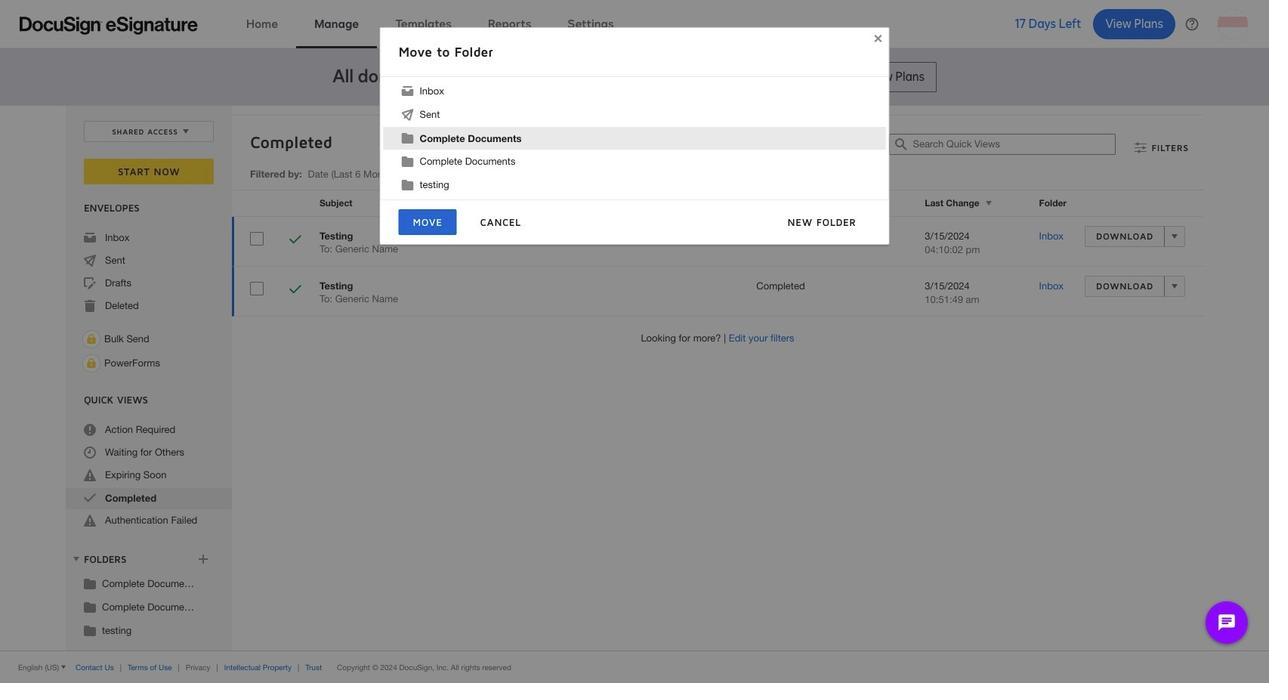 Task type: describe. For each thing, give the bounding box(es) containing it.
clock image
[[84, 447, 96, 459]]

3 folder image from the top
[[84, 624, 96, 636]]

sent image
[[84, 255, 96, 267]]

completed image
[[84, 492, 96, 504]]

docusign esignature image
[[20, 16, 198, 34]]

1 alert image from the top
[[84, 469, 96, 481]]

draft image
[[84, 277, 96, 289]]

lock image
[[82, 354, 100, 372]]



Task type: locate. For each thing, give the bounding box(es) containing it.
2 vertical spatial folder image
[[84, 624, 96, 636]]

1 folder image from the top
[[84, 577, 96, 589]]

1 vertical spatial folder image
[[84, 601, 96, 613]]

action required image
[[84, 424, 96, 436]]

folder image
[[84, 577, 96, 589], [84, 601, 96, 613], [84, 624, 96, 636]]

alert image down clock image
[[84, 469, 96, 481]]

completed image
[[289, 233, 301, 248]]

1 vertical spatial alert image
[[84, 515, 96, 527]]

0 vertical spatial alert image
[[84, 469, 96, 481]]

inbox image
[[84, 232, 96, 244]]

0 vertical spatial folder image
[[84, 577, 96, 589]]

view folders image
[[70, 553, 82, 565]]

more info region
[[0, 651, 1269, 683]]

lock image
[[82, 330, 100, 348]]

alert image down completed icon
[[84, 515, 96, 527]]

alert image
[[84, 469, 96, 481], [84, 515, 96, 527]]

completed image
[[289, 283, 301, 298]]

Search Quick Views text field
[[913, 134, 1116, 154]]

2 alert image from the top
[[84, 515, 96, 527]]

2 folder image from the top
[[84, 601, 96, 613]]

trash image
[[84, 300, 96, 312]]



